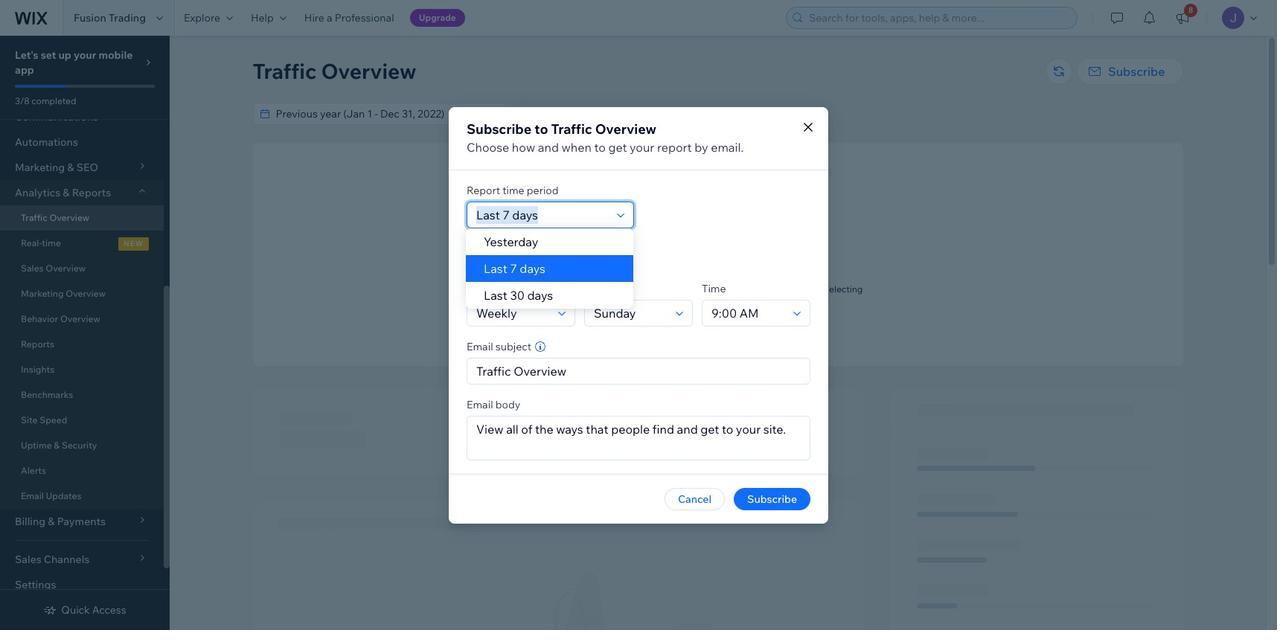 Task type: vqa. For each thing, say whether or not it's contained in the screenshot.
the leftmost Premium
no



Task type: locate. For each thing, give the bounding box(es) containing it.
last 30 days
[[484, 288, 553, 303]]

overview down sales overview 'link'
[[66, 288, 106, 299]]

1 vertical spatial subscribe
[[467, 120, 532, 137]]

dates.
[[783, 284, 808, 295]]

period up the report time period field
[[527, 184, 559, 197]]

1 horizontal spatial reports
[[72, 186, 111, 200]]

traffic overview down analytics & reports
[[21, 212, 90, 223]]

time
[[503, 184, 525, 197], [42, 238, 61, 249], [710, 295, 729, 306]]

overview inside 'link'
[[46, 263, 86, 274]]

time up hire a marketing expert
[[710, 295, 729, 306]]

your right "like"
[[616, 284, 634, 295]]

1 vertical spatial reports
[[21, 339, 54, 350]]

get
[[609, 140, 627, 154]]

a left marketing
[[689, 321, 694, 332]]

days for last 7 days
[[520, 261, 546, 276]]

alerts
[[21, 465, 46, 477]]

1 horizontal spatial time
[[503, 184, 525, 197]]

0 vertical spatial last
[[484, 261, 508, 276]]

list box
[[466, 229, 634, 309]]

subscribe button
[[1077, 58, 1183, 85], [734, 488, 811, 510]]

marketing
[[696, 321, 738, 332]]

a for professional
[[327, 11, 333, 25]]

uptime & security link
[[0, 433, 164, 459]]

0 horizontal spatial traffic
[[21, 212, 47, 223]]

0 horizontal spatial reports
[[21, 339, 54, 350]]

marketing
[[21, 288, 64, 299]]

1 horizontal spatial to
[[570, 107, 580, 121]]

0 horizontal spatial &
[[54, 440, 60, 451]]

0 horizontal spatial time
[[42, 238, 61, 249]]

behavior overview link
[[0, 307, 164, 332]]

1 horizontal spatial a
[[689, 321, 694, 332]]

to left 'get'
[[595, 140, 606, 154]]

0 horizontal spatial to
[[535, 120, 548, 137]]

0 vertical spatial days
[[520, 261, 546, 276]]

1 vertical spatial period
[[527, 184, 559, 197]]

trading
[[109, 11, 146, 25]]

0 vertical spatial a
[[327, 11, 333, 25]]

1 vertical spatial subscribe button
[[734, 488, 811, 510]]

0 vertical spatial period
[[626, 107, 658, 121]]

8
[[1189, 5, 1194, 15]]

2 last from the top
[[484, 288, 508, 303]]

traffic overview
[[253, 58, 417, 84], [21, 212, 90, 223]]

0 vertical spatial traffic overview
[[253, 58, 417, 84]]

time up sales overview
[[42, 238, 61, 249]]

0 horizontal spatial hire
[[304, 11, 325, 25]]

1 vertical spatial days
[[528, 288, 553, 303]]

1 vertical spatial hire
[[670, 321, 687, 332]]

hire a professional link
[[295, 0, 403, 36]]

& for analytics
[[63, 186, 70, 200]]

overview up 'get'
[[595, 120, 657, 137]]

2 vertical spatial your
[[616, 284, 634, 295]]

let's
[[15, 48, 38, 62]]

0 horizontal spatial subscribe
[[467, 120, 532, 137]]

None field
[[271, 103, 490, 124]]

0 vertical spatial time
[[503, 184, 525, 197]]

Frequency field
[[472, 300, 554, 326]]

reports up insights
[[21, 339, 54, 350]]

benchmarks
[[21, 389, 73, 401]]

hire a professional
[[304, 11, 394, 25]]

upgrade button
[[410, 9, 465, 27]]

traffic up when
[[551, 120, 592, 137]]

overview down marketing overview link
[[60, 313, 100, 325]]

reports inside 'link'
[[21, 339, 54, 350]]

didn't
[[653, 284, 677, 295]]

email left 7
[[467, 248, 497, 262]]

compared to previous period (jan 1 - dec 31, 2021)
[[518, 107, 761, 121]]

1 vertical spatial traffic overview
[[21, 212, 90, 223]]

to up "and" at the top left
[[535, 120, 548, 137]]

list box containing yesterday
[[466, 229, 634, 309]]

your right 'get'
[[630, 140, 655, 154]]

1 horizontal spatial subscribe
[[748, 493, 797, 506]]

hire a marketing expert link
[[670, 319, 767, 333]]

looks
[[573, 284, 598, 295]]

cancel
[[678, 493, 712, 506]]

1 horizontal spatial hire
[[670, 321, 687, 332]]

period
[[626, 107, 658, 121], [527, 184, 559, 197]]

0 horizontal spatial a
[[327, 11, 333, 25]]

alerts link
[[0, 459, 164, 484]]

marketing overview link
[[0, 281, 164, 307]]

traffic overview inside sidebar element
[[21, 212, 90, 223]]

time for report
[[503, 184, 525, 197]]

days inside option
[[520, 261, 546, 276]]

2021)
[[735, 107, 761, 121]]

traffic down help button
[[253, 58, 317, 84]]

days right 7
[[520, 261, 546, 276]]

1 horizontal spatial &
[[63, 186, 70, 200]]

last left 7
[[484, 261, 508, 276]]

period left (jan at right top
[[626, 107, 658, 121]]

2 horizontal spatial time
[[710, 295, 729, 306]]

overview for traffic overview link
[[49, 212, 90, 223]]

1 horizontal spatial traffic
[[253, 58, 317, 84]]

yesterday
[[484, 235, 539, 249]]

& right analytics
[[63, 186, 70, 200]]

hire right help button
[[304, 11, 325, 25]]

&
[[63, 186, 70, 200], [54, 440, 60, 451]]

overview inside the subscribe to traffic overview choose how and when to get your report by email.
[[595, 120, 657, 137]]

1 vertical spatial a
[[689, 321, 694, 332]]

1 vertical spatial last
[[484, 288, 508, 303]]

behavior overview
[[21, 313, 100, 325]]

not enough traffic looks like your site didn't have any traffic on those dates. try selecting another time period.
[[573, 266, 863, 306]]

1 vertical spatial traffic
[[551, 120, 592, 137]]

explore
[[184, 11, 220, 25]]

reports link
[[0, 332, 164, 357]]

try
[[810, 284, 823, 295]]

2 horizontal spatial traffic
[[551, 120, 592, 137]]

0 vertical spatial reports
[[72, 186, 111, 200]]

traffic up on
[[733, 266, 764, 279]]

time
[[702, 282, 726, 295]]

subscribe to traffic overview choose how and when to get your report by email.
[[467, 120, 744, 154]]

email subject
[[467, 340, 532, 353]]

email.
[[711, 140, 744, 154]]

mobile
[[99, 48, 133, 62]]

2 vertical spatial time
[[710, 295, 729, 306]]

3/8
[[15, 95, 29, 106]]

Time field
[[707, 300, 789, 326]]

site
[[21, 415, 38, 426]]

previous
[[582, 107, 624, 121]]

hire down another
[[670, 321, 687, 332]]

email for email settings
[[467, 248, 497, 262]]

last for last 30 days
[[484, 288, 508, 303]]

your right 'up'
[[74, 48, 96, 62]]

30
[[510, 288, 525, 303]]

email left body at bottom
[[467, 398, 493, 411]]

1 horizontal spatial subscribe button
[[1077, 58, 1183, 85]]

let's set up your mobile app
[[15, 48, 133, 77]]

email down alerts
[[21, 491, 44, 502]]

to for previous
[[570, 107, 580, 121]]

time inside sidebar element
[[42, 238, 61, 249]]

a left professional
[[327, 11, 333, 25]]

your
[[74, 48, 96, 62], [630, 140, 655, 154], [616, 284, 634, 295]]

1 last from the top
[[484, 261, 508, 276]]

7
[[510, 261, 517, 276]]

0 vertical spatial your
[[74, 48, 96, 62]]

your inside the subscribe to traffic overview choose how and when to get your report by email.
[[630, 140, 655, 154]]

overview down analytics & reports
[[49, 212, 90, 223]]

& inside popup button
[[63, 186, 70, 200]]

hire for hire a professional
[[304, 11, 325, 25]]

your inside the "not enough traffic looks like your site didn't have any traffic on those dates. try selecting another time period."
[[616, 284, 634, 295]]

settings
[[500, 248, 544, 262]]

fusion trading
[[74, 11, 146, 25]]

site
[[636, 284, 651, 295]]

your inside let's set up your mobile app
[[74, 48, 96, 62]]

0 horizontal spatial traffic overview
[[21, 212, 90, 223]]

email inside email updates link
[[21, 491, 44, 502]]

1 vertical spatial &
[[54, 440, 60, 451]]

2 horizontal spatial subscribe
[[1109, 64, 1166, 79]]

reports up traffic overview link
[[72, 186, 111, 200]]

reports
[[72, 186, 111, 200], [21, 339, 54, 350]]

to left "previous"
[[570, 107, 580, 121]]

2 vertical spatial traffic
[[21, 212, 47, 223]]

email left subject
[[467, 340, 493, 353]]

overview for behavior overview link
[[60, 313, 100, 325]]

report
[[467, 184, 500, 197]]

overview up marketing overview in the top of the page
[[46, 263, 86, 274]]

days right 30
[[528, 288, 553, 303]]

sidebar element
[[0, 0, 170, 631]]

last inside option
[[484, 261, 508, 276]]

traffic left on
[[718, 284, 743, 295]]

benchmarks link
[[0, 383, 164, 408]]

like
[[600, 284, 614, 295]]

0 vertical spatial subscribe
[[1109, 64, 1166, 79]]

upgrade
[[419, 12, 456, 23]]

reports inside popup button
[[72, 186, 111, 200]]

time right the report
[[503, 184, 525, 197]]

traffic overview down hire a professional
[[253, 58, 417, 84]]

1 vertical spatial time
[[42, 238, 61, 249]]

settings
[[15, 579, 56, 592]]

report time period
[[467, 184, 559, 197]]

Email body text field
[[468, 417, 810, 460]]

settings link
[[0, 573, 164, 598]]

overview down professional
[[321, 58, 417, 84]]

last left 30
[[484, 288, 508, 303]]

security
[[62, 440, 97, 451]]

help
[[251, 11, 274, 25]]

hire
[[304, 11, 325, 25], [670, 321, 687, 332]]

subscribe inside the subscribe to traffic overview choose how and when to get your report by email.
[[467, 120, 532, 137]]

a
[[327, 11, 333, 25], [689, 321, 694, 332]]

Day field
[[590, 300, 672, 326]]

automations
[[15, 136, 78, 149]]

0 vertical spatial hire
[[304, 11, 325, 25]]

overview for marketing overview link
[[66, 288, 106, 299]]

0 vertical spatial &
[[63, 186, 70, 200]]

traffic down analytics
[[21, 212, 47, 223]]

last
[[484, 261, 508, 276], [484, 288, 508, 303]]

1 vertical spatial your
[[630, 140, 655, 154]]

& right "uptime" on the left
[[54, 440, 60, 451]]

0 vertical spatial traffic
[[733, 266, 764, 279]]

email
[[467, 248, 497, 262], [467, 340, 493, 353], [467, 398, 493, 411], [21, 491, 44, 502]]



Task type: describe. For each thing, give the bounding box(es) containing it.
Report time period field
[[472, 202, 613, 227]]

email body
[[467, 398, 521, 411]]

a for marketing
[[689, 321, 694, 332]]

sales overview link
[[0, 256, 164, 281]]

hire for hire a marketing expert
[[670, 321, 687, 332]]

31,
[[719, 107, 732, 121]]

on
[[745, 284, 755, 295]]

day
[[584, 282, 603, 295]]

sales
[[21, 263, 44, 274]]

site speed link
[[0, 408, 164, 433]]

email settings
[[467, 248, 544, 262]]

fusion
[[74, 11, 106, 25]]

hire a marketing expert
[[670, 321, 767, 332]]

enough
[[693, 266, 731, 279]]

those
[[757, 284, 781, 295]]

Search for tools, apps, help & more... field
[[805, 7, 1073, 28]]

another
[[676, 295, 708, 306]]

traffic inside the subscribe to traffic overview choose how and when to get your report by email.
[[551, 120, 592, 137]]

0 vertical spatial traffic
[[253, 58, 317, 84]]

by
[[695, 140, 709, 154]]

last 7 days option
[[466, 255, 634, 282]]

insights
[[21, 364, 54, 375]]

have
[[679, 284, 699, 295]]

new
[[124, 239, 144, 249]]

1 horizontal spatial traffic overview
[[253, 58, 417, 84]]

analytics & reports
[[15, 186, 111, 200]]

time for real-
[[42, 238, 61, 249]]

compared
[[518, 107, 567, 121]]

2 horizontal spatial to
[[595, 140, 606, 154]]

-
[[692, 107, 695, 121]]

0 vertical spatial subscribe button
[[1077, 58, 1183, 85]]

when
[[562, 140, 592, 154]]

up
[[58, 48, 71, 62]]

days for last 30 days
[[528, 288, 553, 303]]

professional
[[335, 11, 394, 25]]

8 button
[[1167, 0, 1200, 36]]

quick access
[[61, 604, 126, 617]]

email for email updates
[[21, 491, 44, 502]]

behavior
[[21, 313, 58, 325]]

subject
[[496, 340, 532, 353]]

to for traffic
[[535, 120, 548, 137]]

and
[[538, 140, 559, 154]]

Email subject field
[[472, 359, 806, 384]]

time inside the "not enough traffic looks like your site didn't have any traffic on those dates. try selecting another time period."
[[710, 295, 729, 306]]

analytics & reports button
[[0, 180, 164, 206]]

set
[[41, 48, 56, 62]]

period.
[[731, 295, 761, 306]]

access
[[92, 604, 126, 617]]

updates
[[46, 491, 82, 502]]

page skeleton image
[[253, 389, 1183, 631]]

speed
[[40, 415, 67, 426]]

real-
[[21, 238, 42, 249]]

cancel button
[[665, 488, 725, 510]]

insights link
[[0, 357, 164, 383]]

sales overview
[[21, 263, 86, 274]]

how
[[512, 140, 535, 154]]

selecting
[[825, 284, 863, 295]]

dec
[[697, 107, 717, 121]]

traffic inside sidebar element
[[21, 212, 47, 223]]

frequency
[[467, 282, 519, 295]]

report
[[657, 140, 692, 154]]

quick
[[61, 604, 90, 617]]

automations link
[[0, 130, 164, 155]]

uptime
[[21, 440, 52, 451]]

help button
[[242, 0, 295, 36]]

email for email subject
[[467, 340, 493, 353]]

choose
[[467, 140, 509, 154]]

1 vertical spatial traffic
[[718, 284, 743, 295]]

1
[[684, 107, 689, 121]]

body
[[496, 398, 521, 411]]

site speed
[[21, 415, 67, 426]]

not
[[672, 266, 691, 279]]

2 vertical spatial subscribe
[[748, 493, 797, 506]]

0 horizontal spatial subscribe button
[[734, 488, 811, 510]]

traffic overview link
[[0, 206, 164, 231]]

expert
[[740, 321, 767, 332]]

quick access button
[[43, 604, 126, 617]]

app
[[15, 63, 34, 77]]

0 horizontal spatial period
[[527, 184, 559, 197]]

last 7 days
[[484, 261, 546, 276]]

email for email body
[[467, 398, 493, 411]]

overview for sales overview 'link'
[[46, 263, 86, 274]]

& for uptime
[[54, 440, 60, 451]]

email updates link
[[0, 484, 164, 509]]

email updates
[[21, 491, 82, 502]]

1 horizontal spatial period
[[626, 107, 658, 121]]

(jan
[[660, 107, 682, 121]]

last for last 7 days
[[484, 261, 508, 276]]



